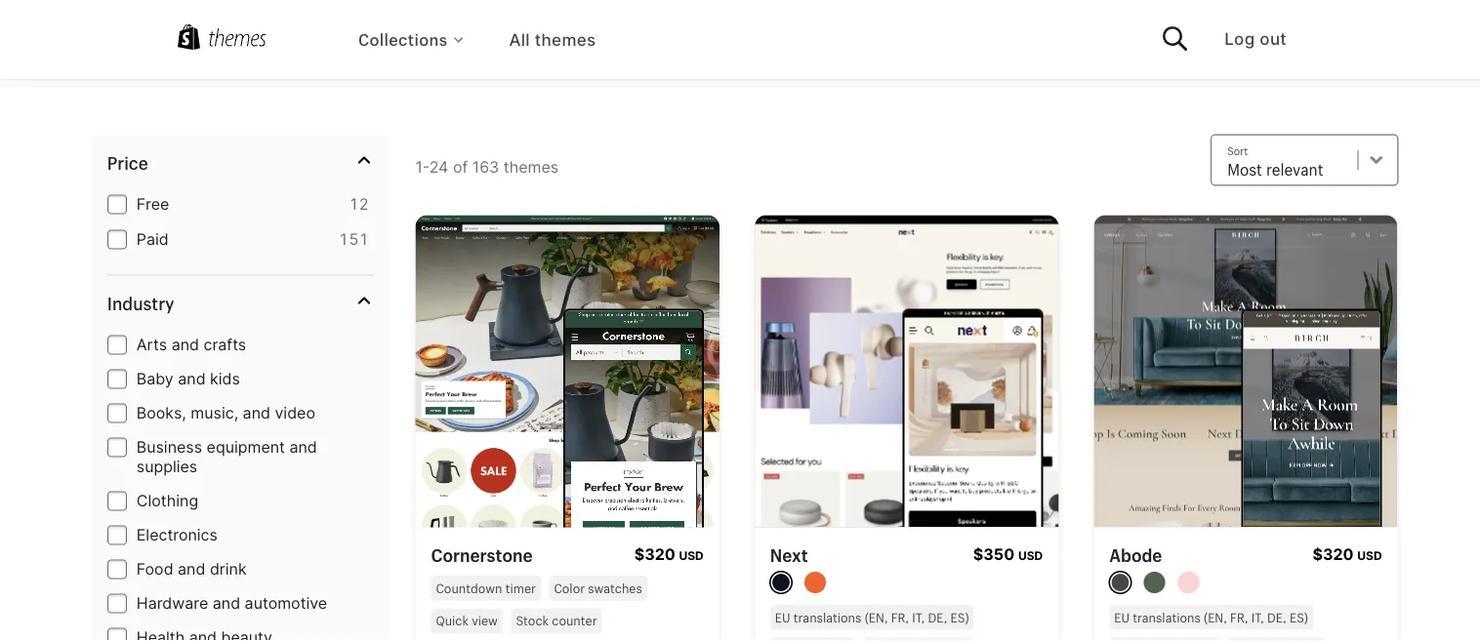 Task type: describe. For each thing, give the bounding box(es) containing it.
eu translations (en, fr, it, de, es) link for abode
[[1110, 606, 1318, 631]]

stock
[[516, 613, 549, 630]]

hardware
[[137, 594, 208, 613]]

shopify image
[[178, 24, 344, 55]]

cornerstone
[[431, 544, 533, 567]]

log out
[[1225, 29, 1288, 49]]

crafts
[[204, 336, 246, 355]]

all themes
[[509, 29, 596, 49]]

paid
[[137, 230, 169, 249]]

and for automotive
[[213, 594, 240, 613]]

1 vertical spatial themes
[[504, 158, 559, 177]]

desktop preview for cornerstone in the "barista" style image
[[416, 216, 720, 595]]

stock counter
[[516, 613, 597, 630]]

out
[[1260, 29, 1288, 49]]

eu for abode
[[1115, 610, 1130, 626]]

mobile preview for abode in the "birch" style image
[[1242, 309, 1383, 557]]

search the theme store image
[[1164, 26, 1195, 58]]

(en, for abode
[[1205, 610, 1228, 626]]

color swatches button
[[549, 577, 648, 601]]

food and drink
[[137, 560, 247, 579]]

countdown
[[436, 580, 503, 597]]

24
[[429, 158, 449, 177]]

countdown timer button
[[431, 577, 541, 601]]

translations for next
[[794, 610, 862, 626]]

counter
[[552, 613, 597, 630]]

countdown timer link
[[431, 577, 549, 601]]

view
[[472, 613, 498, 630]]

$350
[[974, 546, 1015, 565]]

swatches
[[588, 580, 643, 597]]

color swatches link
[[549, 577, 651, 601]]

and for drink
[[178, 560, 206, 579]]

books, music, and video
[[137, 404, 315, 423]]

next link
[[771, 544, 809, 567]]

baby and kids
[[137, 370, 240, 389]]

and inside business equipment and supplies
[[290, 438, 317, 457]]

and up the equipment
[[243, 404, 271, 423]]

$320 usd for cornerstone
[[635, 546, 704, 565]]

$320 for cornerstone
[[635, 546, 676, 565]]

quick view
[[436, 613, 498, 630]]

next
[[771, 544, 809, 567]]

business equipment and supplies
[[137, 438, 317, 477]]

free
[[137, 195, 169, 214]]

de, for abode
[[1268, 610, 1287, 626]]

it, for next
[[913, 610, 925, 626]]

timer
[[506, 580, 536, 597]]

eu for next
[[775, 610, 791, 626]]

desktop preview for abode in the "birch" style image
[[1094, 216, 1399, 595]]

supplies
[[137, 458, 198, 477]]

fr, for abode
[[1231, 610, 1249, 626]]

stock counter link
[[511, 609, 606, 634]]

quick view button
[[431, 609, 503, 634]]



Task type: locate. For each thing, give the bounding box(es) containing it.
and for kids
[[178, 370, 206, 389]]

eu translations (en, fr, it, de, es) link
[[771, 606, 978, 631], [1110, 606, 1318, 631]]

2 horizontal spatial usd
[[1358, 550, 1383, 564]]

1-
[[416, 158, 430, 177]]

0 horizontal spatial eu
[[775, 610, 791, 626]]

0 horizontal spatial eu translations (en, fr, it, de, es)
[[775, 610, 970, 626]]

0 horizontal spatial $320
[[635, 546, 676, 565]]

1 usd from the left
[[679, 550, 704, 564]]

price button
[[107, 151, 374, 174]]

2 list box from the left
[[1110, 573, 1383, 602]]

countdown timer
[[436, 580, 536, 597]]

and right arts
[[172, 336, 199, 355]]

2 de, from the left
[[1268, 610, 1287, 626]]

translations for abode
[[1133, 610, 1201, 626]]

eu down next
[[775, 610, 791, 626]]

1 horizontal spatial eu
[[1115, 610, 1130, 626]]

quick
[[436, 613, 469, 630]]

fr, for next
[[892, 610, 910, 626]]

1 fr, from the left
[[892, 610, 910, 626]]

2 it, from the left
[[1252, 610, 1265, 626]]

translations down abode in the right bottom of the page
[[1133, 610, 1201, 626]]

themes right the all
[[535, 29, 596, 49]]

list box
[[771, 573, 1044, 602], [1110, 573, 1383, 602]]

eu translations (en, fr, it, de, es) for next
[[775, 610, 970, 626]]

$320
[[635, 546, 676, 565], [1313, 546, 1355, 565]]

de,
[[929, 610, 948, 626], [1268, 610, 1287, 626]]

2 eu translations (en, fr, it, de, es) button from the left
[[1110, 606, 1314, 631]]

and left drink
[[178, 560, 206, 579]]

1 horizontal spatial $320
[[1313, 546, 1355, 565]]

de, for next
[[929, 610, 948, 626]]

usd for abode
[[1358, 550, 1383, 564]]

0 horizontal spatial fr,
[[892, 610, 910, 626]]

1 $320 from the left
[[635, 546, 676, 565]]

1 horizontal spatial eu translations (en, fr, it, de, es) link
[[1110, 606, 1318, 631]]

1 horizontal spatial list box
[[1110, 573, 1383, 602]]

1 horizontal spatial de,
[[1268, 610, 1287, 626]]

$320 usd for abode
[[1313, 546, 1383, 565]]

themes
[[535, 29, 596, 49], [504, 158, 559, 177]]

1 eu from the left
[[775, 610, 791, 626]]

1 de, from the left
[[929, 610, 948, 626]]

eu translations (en, fr, it, de, es) button for abode
[[1110, 606, 1314, 631]]

2 eu translations (en, fr, it, de, es) from the left
[[1115, 610, 1309, 626]]

usd
[[679, 550, 704, 564], [1019, 550, 1044, 564], [1358, 550, 1383, 564]]

eu translations (en, fr, it, de, es) button for next
[[771, 606, 974, 631]]

automotive
[[245, 594, 327, 613]]

1 it, from the left
[[913, 610, 925, 626]]

arts and crafts
[[137, 336, 246, 355]]

and down video
[[290, 438, 317, 457]]

usd inside $350 usd
[[1019, 550, 1044, 564]]

2 translations from the left
[[1133, 610, 1201, 626]]

eu translations (en, fr, it, de, es) button
[[771, 606, 974, 631], [1110, 606, 1314, 631]]

1 eu translations (en, fr, it, de, es) from the left
[[775, 610, 970, 626]]

2 (en, from the left
[[1205, 610, 1228, 626]]

2 eu translations (en, fr, it, de, es) link from the left
[[1110, 606, 1318, 631]]

log
[[1225, 29, 1256, 49]]

$320 usd
[[635, 546, 704, 565], [1313, 546, 1383, 565]]

0 horizontal spatial eu translations (en, fr, it, de, es) button
[[771, 606, 974, 631]]

and down drink
[[213, 594, 240, 613]]

1 $320 usd from the left
[[635, 546, 704, 565]]

abode
[[1110, 544, 1163, 567]]

1 eu translations (en, fr, it, de, es) link from the left
[[771, 606, 978, 631]]

quick view link
[[431, 609, 511, 634]]

color
[[554, 580, 585, 597]]

themes right 163
[[504, 158, 559, 177]]

163
[[472, 158, 499, 177]]

1 eu translations (en, fr, it, de, es) button from the left
[[771, 606, 974, 631]]

$320 for abode
[[1313, 546, 1355, 565]]

drink
[[210, 560, 247, 579]]

2 $320 from the left
[[1313, 546, 1355, 565]]

list box for next
[[771, 573, 1044, 602]]

abode link
[[1110, 544, 1163, 567]]

(en, for next
[[865, 610, 888, 626]]

desktop preview for next in the "brandstore" style image
[[755, 216, 1059, 595]]

translations
[[794, 610, 862, 626], [1133, 610, 1201, 626]]

0 horizontal spatial translations
[[794, 610, 862, 626]]

1 es) from the left
[[951, 610, 970, 626]]

usd for cornerstone
[[679, 550, 704, 564]]

es)
[[951, 610, 970, 626], [1290, 610, 1309, 626]]

stock counter button
[[511, 609, 602, 634]]

it, for abode
[[1252, 610, 1265, 626]]

all
[[509, 29, 530, 49]]

it,
[[913, 610, 925, 626], [1252, 610, 1265, 626]]

$350 usd
[[974, 546, 1044, 565]]

industry
[[107, 292, 174, 315]]

clothing
[[137, 492, 198, 511]]

1 horizontal spatial usd
[[1019, 550, 1044, 564]]

(en,
[[865, 610, 888, 626], [1205, 610, 1228, 626]]

food
[[137, 560, 173, 579]]

1 horizontal spatial fr,
[[1231, 610, 1249, 626]]

hardware and automotive
[[137, 594, 327, 613]]

0 horizontal spatial usd
[[679, 550, 704, 564]]

0 horizontal spatial es)
[[951, 610, 970, 626]]

1 (en, from the left
[[865, 610, 888, 626]]

2 usd from the left
[[1019, 550, 1044, 564]]

color swatches
[[554, 580, 643, 597]]

1 horizontal spatial it,
[[1252, 610, 1265, 626]]

0 horizontal spatial it,
[[913, 610, 925, 626]]

mobile preview for next in the "brandstore" style image
[[903, 309, 1044, 557]]

0 horizontal spatial $320 usd
[[635, 546, 704, 565]]

1 list box from the left
[[771, 573, 1044, 602]]

es) for next
[[951, 610, 970, 626]]

baby
[[137, 370, 174, 389]]

mobile preview for cornerstone in the "barista" style image
[[563, 309, 704, 557]]

1 horizontal spatial eu translations (en, fr, it, de, es) button
[[1110, 606, 1314, 631]]

12
[[349, 195, 369, 214]]

2 es) from the left
[[1290, 610, 1309, 626]]

151
[[339, 230, 369, 249]]

2 eu from the left
[[1115, 610, 1130, 626]]

translations down next
[[794, 610, 862, 626]]

business
[[137, 438, 202, 457]]

0 vertical spatial themes
[[535, 29, 596, 49]]

0 horizontal spatial eu translations (en, fr, it, de, es) link
[[771, 606, 978, 631]]

log out link
[[1225, 29, 1288, 49]]

eu translations (en, fr, it, de, es)
[[775, 610, 970, 626], [1115, 610, 1309, 626]]

1 horizontal spatial $320 usd
[[1313, 546, 1383, 565]]

collections
[[359, 28, 448, 50]]

es) for abode
[[1290, 610, 1309, 626]]

0 horizontal spatial list box
[[771, 573, 1044, 602]]

eu translations (en, fr, it, de, es) for abode
[[1115, 610, 1309, 626]]

2 $320 usd from the left
[[1313, 546, 1383, 565]]

equipment
[[207, 438, 285, 457]]

industry button
[[107, 292, 374, 315]]

and left kids
[[178, 370, 206, 389]]

video
[[275, 404, 315, 423]]

list box for abode
[[1110, 573, 1383, 602]]

0 horizontal spatial (en,
[[865, 610, 888, 626]]

1 horizontal spatial es)
[[1290, 610, 1309, 626]]

music,
[[191, 404, 238, 423]]

and
[[172, 336, 199, 355], [178, 370, 206, 389], [243, 404, 271, 423], [290, 438, 317, 457], [178, 560, 206, 579], [213, 594, 240, 613]]

collections button
[[359, 0, 464, 78]]

2 fr, from the left
[[1231, 610, 1249, 626]]

1 horizontal spatial translations
[[1133, 610, 1201, 626]]

3 usd from the left
[[1358, 550, 1383, 564]]

0 horizontal spatial de,
[[929, 610, 948, 626]]

eu translations (en, fr, it, de, es) link for next
[[771, 606, 978, 631]]

eu
[[775, 610, 791, 626], [1115, 610, 1130, 626]]

and for crafts
[[172, 336, 199, 355]]

usd for next
[[1019, 550, 1044, 564]]

1-24 of 163 themes
[[416, 158, 559, 177]]

price
[[107, 151, 148, 174]]

1 horizontal spatial (en,
[[1205, 610, 1228, 626]]

cornerstone link
[[431, 544, 533, 567]]

arts
[[137, 336, 167, 355]]

eu down abode in the right bottom of the page
[[1115, 610, 1130, 626]]

fr,
[[892, 610, 910, 626], [1231, 610, 1249, 626]]

all themes link
[[509, 0, 596, 78]]

kids
[[210, 370, 240, 389]]

1 horizontal spatial eu translations (en, fr, it, de, es)
[[1115, 610, 1309, 626]]

1 translations from the left
[[794, 610, 862, 626]]

electronics
[[137, 526, 218, 545]]

books,
[[137, 404, 186, 423]]

of
[[453, 158, 468, 177]]



Task type: vqa. For each thing, say whether or not it's contained in the screenshot.
This
no



